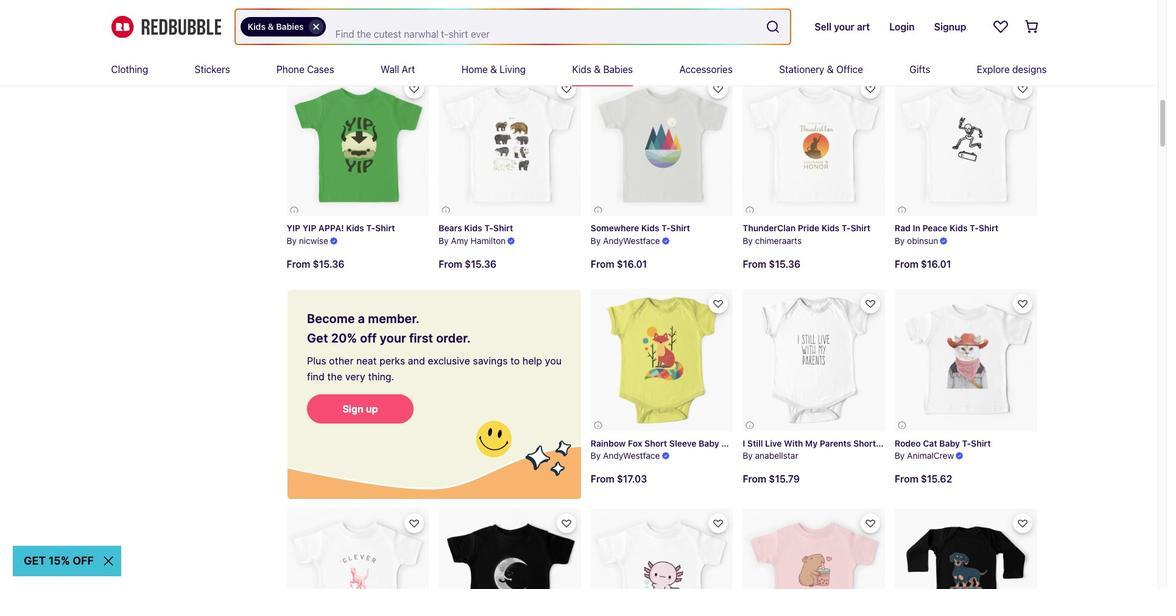 Task type: locate. For each thing, give the bounding box(es) containing it.
kids right pride
[[822, 223, 840, 233]]

from $16.01
[[591, 259, 647, 270], [895, 259, 951, 270]]

1 horizontal spatial $16.75
[[769, 44, 800, 54]]

from $15.36
[[743, 259, 801, 270], [287, 259, 345, 270], [439, 259, 497, 270]]

1 $16.01 from the left
[[617, 259, 647, 270]]

kids inside button
[[248, 21, 266, 32]]

sleeve right fox
[[669, 438, 697, 449]]

babies
[[276, 21, 304, 32], [603, 64, 633, 75]]

redbubble logo image
[[111, 16, 221, 38]]

0 horizontal spatial yip
[[287, 223, 300, 233]]

short
[[638, 8, 660, 18], [854, 438, 876, 449], [645, 438, 667, 449]]

short right fox
[[645, 438, 667, 449]]

menu bar
[[111, 54, 1047, 85]]

$15.36 down nicwise
[[313, 259, 345, 270]]

sleeve
[[663, 8, 690, 18], [878, 438, 905, 449], [669, 438, 697, 449]]

modal overlay box frame element
[[287, 289, 581, 500]]

in
[[913, 223, 921, 233]]

piece for brand new short sleeve baby one-piece
[[735, 8, 758, 18]]

with
[[784, 438, 803, 449]]

acute
[[439, 8, 463, 18]]

from for rainbow fox short sleeve baby one-piece
[[591, 474, 614, 485]]

acute baby baby t-shirt by lolotees
[[439, 8, 539, 31]]

by left youcan2
[[743, 20, 753, 31]]

by inside i still live with my parents short sleeve baby one-piece by anabellstar
[[743, 451, 753, 461]]

stationery & office
[[779, 64, 863, 75]]

andywestface down fox
[[603, 451, 660, 461]]

1 horizontal spatial kids & babies
[[572, 64, 633, 75]]

i still live with my parents short sleeve baby one-piece image
[[743, 289, 885, 432]]

i still live with my parents short sleeve baby one-piece by anabellstar
[[743, 438, 973, 461]]

one- left i on the right bottom of the page
[[721, 438, 742, 449]]

sleeve up by animalcrew
[[878, 438, 905, 449]]

by andywestface
[[591, 236, 660, 246], [591, 451, 660, 461]]

2 by andywestface from the top
[[591, 451, 660, 461]]

home & living
[[462, 64, 526, 75]]

from $16.75 down new
[[591, 44, 648, 54]]

rainbow fox short sleeve baby one-piece
[[591, 438, 765, 449]]

from $16.01 for andywestface
[[591, 259, 647, 270]]

from $15.36 down chimeraarts
[[743, 259, 801, 270]]

by down thunderclan
[[743, 236, 753, 246]]

sleeve right new
[[663, 8, 690, 18]]

kids & babies up phone
[[248, 21, 304, 32]]

new
[[617, 8, 636, 18]]

appa!
[[319, 223, 344, 233]]

kids left by liquegifts
[[248, 21, 266, 32]]

accessories
[[680, 64, 733, 75]]

1 by andywestface from the top
[[591, 236, 660, 246]]

mcnasty
[[907, 20, 941, 31]]

$16.01
[[617, 259, 647, 270], [921, 259, 951, 270]]

moon hug baby t-shirt image
[[439, 509, 581, 590]]

$16.75 down new
[[617, 44, 648, 54]]

from for rodeo cat baby t-shirt
[[895, 474, 919, 485]]

baby
[[465, 8, 485, 18], [487, 8, 508, 18], [692, 8, 712, 18], [908, 438, 928, 449], [699, 438, 719, 449], [940, 438, 960, 449]]

$19.20
[[313, 44, 345, 55]]

kids & babies down brand
[[572, 64, 633, 75]]

1 horizontal spatial $16.01
[[921, 259, 951, 270]]

1 horizontal spatial from $16.01
[[895, 259, 951, 270]]

by left liquegifts
[[287, 20, 297, 31]]

by amy hamilton
[[439, 236, 506, 246]]

thunderclan
[[743, 223, 796, 233]]

live
[[765, 438, 782, 449]]

& for kids & babies link
[[594, 64, 601, 75]]

& left office
[[827, 64, 834, 75]]

1 horizontal spatial $15.36
[[465, 259, 497, 270]]

$16.01 down somewhere kids t-shirt
[[617, 259, 647, 270]]

babies inside button
[[276, 21, 304, 32]]

from for thunderclan pride kids t-shirt
[[743, 259, 767, 270]]

2 $16.01 from the left
[[921, 259, 951, 270]]

0 horizontal spatial $16.75
[[617, 44, 648, 54]]

from left $15.79
[[743, 474, 767, 485]]

from down lolotees
[[439, 44, 462, 54]]

phone cases
[[277, 64, 334, 75]]

rodeo
[[895, 438, 921, 449]]

kids right 'somewhere'
[[641, 223, 659, 233]]

kids & babies
[[248, 21, 304, 32], [572, 64, 633, 75]]

0 horizontal spatial babies
[[276, 21, 304, 32]]

from $16.01 down obinsun
[[895, 259, 951, 270]]

0 vertical spatial andywestface
[[603, 236, 660, 246]]

$16.75 down youcan2
[[769, 44, 800, 54]]

from left the $17.03 at the right bottom of page
[[591, 474, 614, 485]]

2 yip from the left
[[303, 223, 316, 233]]

1 from $16.75 from the left
[[743, 44, 800, 54]]

by down i on the right bottom of the page
[[743, 451, 753, 461]]

$15.36
[[769, 259, 801, 270], [313, 259, 345, 270], [465, 259, 497, 270]]

by mcnasty link
[[895, 0, 1037, 64]]

yip yip appa! kids t-shirt image
[[287, 74, 429, 216]]

one- inside i still live with my parents short sleeve baby one-piece by anabellstar
[[930, 438, 951, 449]]

bears kids t-shirt
[[439, 223, 513, 233]]

$15.36 down hamilton
[[465, 259, 497, 270]]

by down acute
[[439, 20, 449, 31]]

by left nicwise
[[287, 236, 297, 246]]

2 from $16.01 from the left
[[895, 259, 951, 270]]

one-
[[715, 8, 735, 18], [930, 438, 951, 449], [721, 438, 742, 449]]

kids down search term search box
[[572, 64, 591, 75]]

1 horizontal spatial babies
[[603, 64, 633, 75]]

by down 'bears'
[[439, 236, 449, 246]]

kids up by amy hamilton
[[464, 223, 482, 233]]

from for bears kids t-shirt
[[439, 259, 462, 270]]

somewhere kids t-shirt image
[[591, 74, 733, 216]]

0 vertical spatial by andywestface
[[591, 236, 660, 246]]

from $15.36 for yip yip appa! kids t-shirt
[[287, 259, 345, 270]]

shirt inside thunderclan pride kids t-shirt by chimeraarts
[[851, 223, 871, 233]]

from
[[439, 44, 462, 54], [743, 44, 767, 54], [591, 44, 614, 54], [287, 44, 310, 55], [743, 259, 767, 270], [287, 259, 310, 270], [439, 259, 462, 270], [591, 259, 614, 270], [895, 259, 919, 270], [743, 474, 767, 485], [591, 474, 614, 485], [895, 474, 919, 485]]

Kids & Babies field
[[235, 10, 790, 44]]

& for the home & living "link"
[[490, 64, 497, 75]]

2 horizontal spatial $15.36
[[769, 259, 801, 270]]

by animalcrew
[[895, 451, 954, 461]]

t-
[[510, 8, 519, 18], [366, 223, 375, 233], [484, 223, 493, 233], [842, 223, 851, 233], [662, 223, 671, 233], [970, 223, 979, 233], [962, 438, 971, 449]]

babies down new
[[603, 64, 633, 75]]

kids inside thunderclan pride kids t-shirt by chimeraarts
[[822, 223, 840, 233]]

from $16.01 down 'somewhere'
[[591, 259, 647, 270]]

rodeo cat baby t-shirt image
[[895, 289, 1037, 432]]

explore designs
[[977, 64, 1047, 75]]

by andywestface down fox
[[591, 451, 660, 461]]

from $15.79
[[743, 474, 800, 485]]

0 horizontal spatial from $16.01
[[591, 259, 647, 270]]

accessories link
[[680, 54, 733, 85]]

shirt
[[519, 8, 539, 18], [375, 223, 395, 233], [493, 223, 513, 233], [851, 223, 871, 233], [671, 223, 690, 233], [979, 223, 999, 233], [971, 438, 991, 449]]

one- for brand new short sleeve baby one-piece
[[715, 8, 735, 18]]

2 andywestface from the top
[[603, 451, 660, 461]]

& left by liquegifts
[[268, 21, 274, 32]]

0 horizontal spatial $15.36
[[313, 259, 345, 270]]

cat
[[923, 438, 937, 449]]

baby up the accessories link
[[692, 8, 712, 18]]

office
[[836, 64, 863, 75]]

0 vertical spatial babies
[[276, 21, 304, 32]]

1 vertical spatial babies
[[603, 64, 633, 75]]

from down chimeraarts
[[743, 259, 767, 270]]

stickers link
[[195, 54, 230, 85]]

dachshund long sleeve baby one-piece image
[[895, 509, 1037, 590]]

short right new
[[638, 8, 660, 18]]

andywestface down somewhere kids t-shirt
[[603, 236, 660, 246]]

kids
[[248, 21, 266, 32], [572, 64, 591, 75], [346, 223, 364, 233], [464, 223, 482, 233], [822, 223, 840, 233], [641, 223, 659, 233], [950, 223, 968, 233]]

2 horizontal spatial from $15.36
[[743, 259, 801, 270]]

wall art link
[[381, 54, 415, 85]]

still
[[747, 438, 763, 449]]

from down by obinsun
[[895, 259, 919, 270]]

by andywestface down 'somewhere'
[[591, 236, 660, 246]]

bears
[[439, 223, 462, 233]]

from up phone cases
[[287, 44, 310, 55]]

by down rad
[[895, 236, 905, 246]]

piece
[[735, 8, 758, 18], [951, 438, 973, 449], [742, 438, 765, 449]]

from $15.36 down by amy hamilton
[[439, 259, 497, 270]]

$15.36 for thunderclan pride kids t-shirt
[[769, 259, 801, 270]]

lolotees
[[451, 20, 482, 31]]

baby up by animalcrew
[[908, 438, 928, 449]]

yip
[[287, 223, 300, 233], [303, 223, 316, 233]]

from down 'somewhere'
[[591, 259, 614, 270]]

0 horizontal spatial kids & babies
[[248, 21, 304, 32]]

gifts link
[[910, 54, 931, 85]]

from $16.75 down youcan2
[[743, 44, 800, 54]]

$16.01 down obinsun
[[921, 259, 951, 270]]

& down brand
[[594, 64, 601, 75]]

andywestface
[[603, 236, 660, 246], [603, 451, 660, 461]]

piece left live
[[742, 438, 765, 449]]

nicwise
[[299, 236, 328, 246]]

1 horizontal spatial yip
[[303, 223, 316, 233]]

from down by nicwise
[[287, 259, 310, 270]]

1 horizontal spatial from $16.75
[[743, 44, 800, 54]]

from down brand
[[591, 44, 614, 54]]

by
[[287, 20, 297, 31], [439, 20, 449, 31], [743, 20, 753, 31], [895, 20, 905, 31], [287, 236, 297, 246], [439, 236, 449, 246], [743, 236, 753, 246], [591, 236, 601, 246], [895, 236, 905, 246], [743, 451, 753, 461], [591, 451, 601, 461], [895, 451, 905, 461]]

babies up the from $19.20
[[276, 21, 304, 32]]

& left living
[[490, 64, 497, 75]]

one- up animalcrew
[[930, 438, 951, 449]]

from down by animalcrew
[[895, 474, 919, 485]]

hamilton
[[471, 236, 506, 246]]

parents
[[820, 438, 851, 449]]

thunderclan pride kids t-shirt image
[[743, 74, 885, 216]]

$16.75
[[769, 44, 800, 54], [617, 44, 648, 54]]

from $15.62
[[895, 474, 952, 485]]

rad in peace kids t-shirt image
[[895, 74, 1037, 216]]

$15.36 down chimeraarts
[[769, 259, 801, 270]]

phone
[[277, 64, 305, 75]]

& for stationery & office link
[[827, 64, 834, 75]]

& inside button
[[268, 21, 274, 32]]

piece right 'cat'
[[951, 438, 973, 449]]

from down amy
[[439, 259, 462, 270]]

0 horizontal spatial $16.01
[[617, 259, 647, 270]]

1 from $16.01 from the left
[[591, 259, 647, 270]]

short right parents
[[854, 438, 876, 449]]

cases
[[307, 64, 334, 75]]

1 vertical spatial andywestface
[[603, 451, 660, 461]]

1 horizontal spatial from $15.36
[[439, 259, 497, 270]]

0 horizontal spatial from $15.36
[[287, 259, 345, 270]]

&
[[268, 21, 274, 32], [490, 64, 497, 75], [594, 64, 601, 75], [827, 64, 834, 75]]

& inside "link"
[[490, 64, 497, 75]]

from $15.36 for thunderclan pride kids t-shirt
[[743, 259, 801, 270]]

1 vertical spatial by andywestface
[[591, 451, 660, 461]]

wall art
[[381, 64, 415, 75]]

0 vertical spatial kids & babies
[[248, 21, 304, 32]]

1 andywestface from the top
[[603, 236, 660, 246]]

from $15.36 down nicwise
[[287, 259, 345, 270]]

piece up 'by youcan2'
[[735, 8, 758, 18]]

0 horizontal spatial from $16.75
[[591, 44, 648, 54]]

peace
[[923, 223, 948, 233]]

andywestface for $17.03
[[603, 451, 660, 461]]

one- up the accessories link
[[715, 8, 735, 18]]



Task type: describe. For each thing, give the bounding box(es) containing it.
from $16.01 for obinsun
[[895, 259, 951, 270]]

somewhere
[[591, 223, 639, 233]]

short for rainbow fox short sleeve baby one-piece
[[645, 438, 667, 449]]

2 from $16.75 from the left
[[591, 44, 648, 54]]

baby up the "$16.64"
[[487, 8, 508, 18]]

pride
[[798, 223, 820, 233]]

baby inside i still live with my parents short sleeve baby one-piece by anabellstar
[[908, 438, 928, 449]]

cute capybara loves bubble tea kids t-shirt image
[[743, 509, 885, 590]]

$16.01 for by obinsun
[[921, 259, 951, 270]]

clothing link
[[111, 54, 148, 85]]

youcan2
[[755, 20, 789, 31]]

1 $16.75 from the left
[[769, 44, 800, 54]]

home
[[462, 64, 488, 75]]

yip yip appa! kids t-shirt
[[287, 223, 395, 233]]

stickers
[[195, 64, 230, 75]]

$16.01 for by andywestface
[[617, 259, 647, 270]]

by nicwise
[[287, 236, 328, 246]]

kids & babies button
[[240, 17, 326, 37]]

by andywestface for $16.01
[[591, 236, 660, 246]]

amy
[[451, 236, 468, 246]]

my
[[805, 438, 818, 449]]

rainbow fox short sleeve baby one-piece image
[[591, 289, 733, 432]]

from $17.03
[[591, 474, 647, 485]]

obinsun
[[907, 236, 938, 246]]

piece inside i still live with my parents short sleeve baby one-piece by anabellstar
[[951, 438, 973, 449]]

by down rodeo
[[895, 451, 905, 461]]

$15.79
[[769, 474, 800, 485]]

1 vertical spatial kids & babies
[[572, 64, 633, 75]]

rainbow
[[591, 438, 626, 449]]

menu bar containing clothing
[[111, 54, 1047, 85]]

sleeve for rainbow fox short sleeve baby one-piece
[[669, 438, 697, 449]]

explore designs link
[[977, 54, 1047, 85]]

$16.64
[[465, 44, 497, 54]]

kids right appa!
[[346, 223, 364, 233]]

by youcan2
[[743, 20, 789, 31]]

stationery
[[779, 64, 825, 75]]

from $15.36 for bears kids t-shirt
[[439, 259, 497, 270]]

from $16.64
[[439, 44, 497, 54]]

from for somewhere kids t-shirt
[[591, 259, 614, 270]]

brand new short sleeve baby one-piece
[[591, 8, 758, 18]]

kids & babies link
[[572, 54, 633, 85]]

short for brand new short sleeve baby one-piece
[[638, 8, 660, 18]]

from for acute baby baby t-shirt
[[439, 44, 462, 54]]

rad
[[895, 223, 911, 233]]

short inside i still live with my parents short sleeve baby one-piece by anabellstar
[[854, 438, 876, 449]]

phone cases link
[[277, 54, 334, 85]]

$17.03
[[617, 474, 647, 485]]

$15.62
[[921, 474, 952, 485]]

clothing
[[111, 64, 148, 75]]

from for yip yip appa! kids t-shirt
[[287, 259, 310, 270]]

one- for rainbow fox short sleeve baby one-piece
[[721, 438, 742, 449]]

by down 'somewhere'
[[591, 236, 601, 246]]

fox
[[628, 438, 642, 449]]

andywestface for $16.01
[[603, 236, 660, 246]]

t- inside acute baby baby t-shirt by lolotees
[[510, 8, 519, 18]]

anabellstar
[[755, 451, 799, 461]]

$15.36 for bears kids t-shirt
[[465, 259, 497, 270]]

rodeo cat baby t-shirt
[[895, 438, 991, 449]]

Search term search field
[[326, 10, 761, 44]]

art
[[402, 64, 415, 75]]

thunderclan pride kids t-shirt by chimeraarts
[[743, 223, 871, 246]]

chimeraarts
[[755, 236, 802, 246]]

by liquegifts
[[287, 20, 339, 31]]

brand
[[591, 8, 615, 18]]

home & living link
[[462, 54, 526, 85]]

by obinsun
[[895, 236, 938, 246]]

animalcrew
[[907, 451, 954, 461]]

somewhere kids t-shirt
[[591, 223, 690, 233]]

baby right 'cat'
[[940, 438, 960, 449]]

liquegifts
[[299, 20, 339, 31]]

$15.36 for yip yip appa! kids t-shirt
[[313, 259, 345, 270]]

living
[[500, 64, 526, 75]]

sleeve for brand new short sleeve baby one-piece
[[663, 8, 690, 18]]

rad in peace kids t-shirt
[[895, 223, 999, 233]]

designs
[[1012, 64, 1047, 75]]

by inside thunderclan pride kids t-shirt by chimeraarts
[[743, 236, 753, 246]]

from for rad in peace kids t-shirt
[[895, 259, 919, 270]]

wall
[[381, 64, 399, 75]]

stationery & office link
[[779, 54, 863, 85]]

t- inside thunderclan pride kids t-shirt by chimeraarts
[[842, 223, 851, 233]]

by left mcnasty
[[895, 20, 905, 31]]

from down 'by youcan2'
[[743, 44, 767, 54]]

baby up lolotees
[[465, 8, 485, 18]]

from for i still live with my parents short sleeve baby one-piece
[[743, 474, 767, 485]]

sleeve inside i still live with my parents short sleeve baby one-piece by anabellstar
[[878, 438, 905, 449]]

clever girl kids t-shirt image
[[287, 509, 429, 590]]

i
[[743, 438, 745, 449]]

kids right the peace
[[950, 223, 968, 233]]

2 $16.75 from the left
[[617, 44, 648, 54]]

by mcnasty
[[895, 20, 941, 31]]

1 yip from the left
[[287, 223, 300, 233]]

kids & babies inside button
[[248, 21, 304, 32]]

piece for rainbow fox short sleeve baby one-piece
[[742, 438, 765, 449]]

cute axolotl salute kids t-shirt image
[[591, 509, 733, 590]]

baby left i on the right bottom of the page
[[699, 438, 719, 449]]

explore
[[977, 64, 1010, 75]]

gifts
[[910, 64, 931, 75]]

bears kids t-shirt image
[[439, 74, 581, 216]]

by inside acute baby baby t-shirt by lolotees
[[439, 20, 449, 31]]

by andywestface for $17.03
[[591, 451, 660, 461]]

by down rainbow
[[591, 451, 601, 461]]

from $19.20
[[287, 44, 345, 55]]

shirt inside acute baby baby t-shirt by lolotees
[[519, 8, 539, 18]]



Task type: vqa. For each thing, say whether or not it's contained in the screenshot.
'for' corresponding to Her
no



